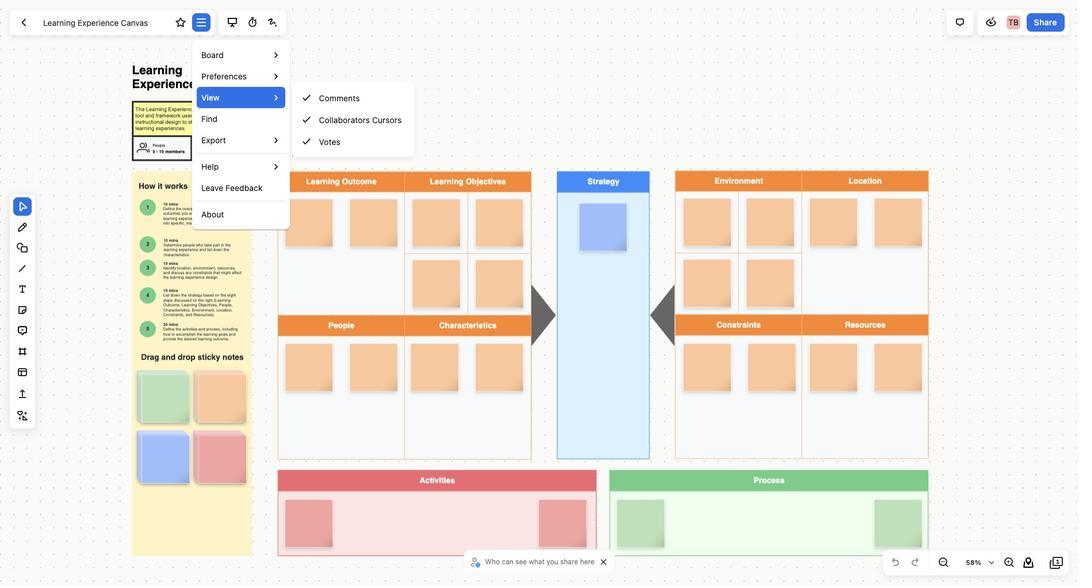 Task type: describe. For each thing, give the bounding box(es) containing it.
see
[[516, 558, 527, 566]]

more tools image
[[16, 409, 29, 423]]

you
[[547, 558, 559, 566]]

timer image
[[246, 16, 259, 29]]

help, submenu menu item
[[201, 161, 219, 173]]

find
[[201, 114, 218, 124]]

leave feedback, submenu menu item
[[201, 182, 263, 194]]

collaborators
[[319, 115, 370, 125]]

mini map image
[[1022, 556, 1036, 570]]

58 %
[[966, 559, 982, 566]]

58
[[966, 559, 975, 566]]

export menu item
[[197, 129, 285, 151]]

zoom in image
[[1002, 556, 1016, 570]]

tb button
[[1005, 13, 1023, 32]]

Document name text field
[[35, 13, 170, 32]]

%
[[975, 559, 982, 566]]

view, submenu menu item
[[201, 91, 220, 104]]

preferences menu item
[[197, 66, 285, 87]]

menu item containing view
[[197, 82, 421, 157]]

view
[[201, 93, 220, 102]]

board
[[201, 50, 224, 60]]

feedback
[[226, 183, 263, 193]]

help menu
[[292, 82, 414, 157]]

what
[[529, 558, 545, 566]]

here
[[580, 558, 595, 566]]

who
[[485, 558, 500, 566]]

tb
[[1009, 17, 1019, 27]]

templates image
[[16, 365, 29, 379]]

preferences, submenu menu item
[[201, 70, 247, 82]]

tooltip containing board
[[192, 40, 421, 230]]

laser image
[[266, 16, 280, 29]]

board, submenu menu item
[[201, 49, 224, 61]]

collaborators cursors
[[319, 115, 402, 125]]



Task type: vqa. For each thing, say whether or not it's contained in the screenshot.
'Open chat' icon at the right bottom
no



Task type: locate. For each thing, give the bounding box(es) containing it.
export
[[201, 135, 226, 145]]

find menu item
[[201, 113, 218, 125]]

leave
[[201, 183, 223, 193]]

present image
[[225, 16, 239, 29]]

preferences
[[201, 71, 247, 81]]

star this whiteboard image
[[174, 16, 188, 29]]

about, submenu menu item
[[201, 208, 224, 220]]

menu
[[192, 44, 421, 225]]

board menu item
[[197, 44, 285, 66]]

help
[[201, 162, 219, 171]]

export, submenu menu item
[[201, 134, 226, 146]]

all eyes on me image
[[984, 16, 998, 29]]

votes
[[319, 137, 341, 146]]

leave feedback
[[201, 183, 263, 193]]

tooltip
[[192, 40, 421, 230]]

can
[[502, 558, 514, 566]]

upload image
[[16, 387, 29, 401]]

about
[[201, 209, 224, 219]]

cursors
[[372, 115, 402, 125]]

menu item
[[197, 82, 421, 157]]

zoom out image
[[937, 556, 951, 570]]

comments
[[319, 93, 360, 103]]

who can see what you share here button
[[469, 554, 598, 571]]

pages image
[[1050, 556, 1064, 570]]

share
[[1035, 17, 1058, 27]]

dashboard image
[[17, 16, 30, 29]]

share button
[[1027, 13, 1065, 32]]

menu containing board
[[192, 44, 421, 225]]

more options image
[[194, 16, 208, 29]]

who can see what you share here
[[485, 558, 595, 566]]

comment panel image
[[953, 16, 967, 29]]

help menu item
[[197, 156, 285, 177]]

share
[[560, 558, 578, 566]]



